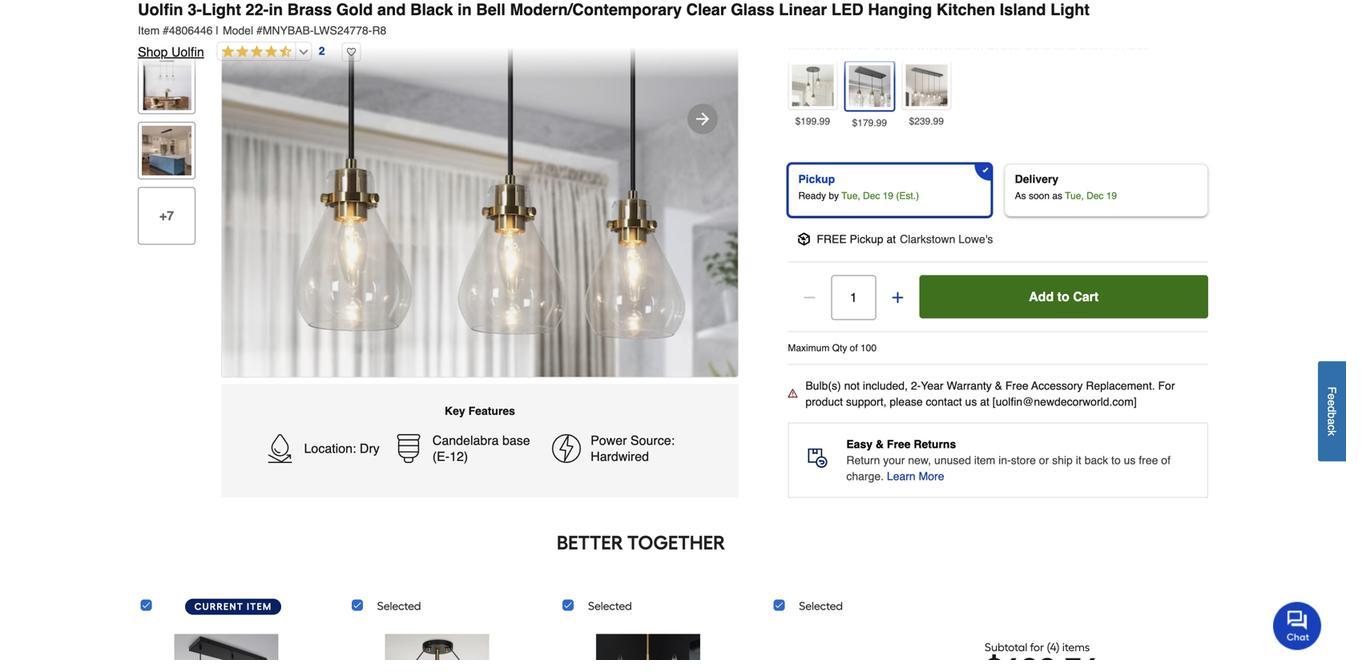 Task type: vqa. For each thing, say whether or not it's contained in the screenshot.
the Better Together
yes



Task type: locate. For each thing, give the bounding box(es) containing it.
of right qty
[[850, 343, 858, 354]]

x left 1-
[[1124, 2, 1129, 15]]

2 x from the left
[[985, 2, 991, 15]]

returns
[[914, 438, 957, 451]]

0 vertical spatial at
[[887, 233, 896, 246]]

tue,
[[842, 190, 861, 201], [1066, 190, 1084, 201]]

1 horizontal spatial x
[[985, 2, 991, 15]]

arrow right image
[[693, 110, 713, 129]]

1 horizontal spatial and
[[1055, 38, 1076, 52]]

to right add
[[1058, 289, 1070, 304]]

add to cart button
[[920, 275, 1209, 319]]

0 horizontal spatial light
[[202, 0, 241, 19]]

x left 4.5-
[[934, 2, 940, 15]]

2 dec from the left
[[1087, 190, 1104, 201]]

0 horizontal spatial pickup
[[799, 173, 836, 185]]

pickup inside pickup ready by tue, dec 19 (est.)
[[799, 173, 836, 185]]

0 horizontal spatial and
[[378, 0, 406, 19]]

gold for :
[[1024, 38, 1051, 52]]

tue, right by
[[842, 190, 861, 201]]

1 horizontal spatial to
[[1112, 454, 1121, 467]]

x right d
[[985, 2, 991, 15]]

1 horizontal spatial free
[[1006, 379, 1029, 392]]

1 vertical spatial uolfin
[[171, 44, 204, 59]]

0 horizontal spatial free
[[887, 438, 911, 451]]

free up your
[[887, 438, 911, 451]]

free left accessory
[[1006, 379, 1029, 392]]

1 vertical spatial bell
[[1128, 38, 1150, 52]]

minus image
[[802, 290, 818, 306]]

kitchen
[[937, 0, 996, 19]]

black
[[410, 0, 453, 19], [1080, 38, 1111, 52]]

20-
[[1082, 2, 1098, 15]]

uolfin 3-light 22-in brass gold and black in bell modern/contemporary clear glass linear led hanging kitchen island light item # 4806446 | model # mnybab-lws24778-r8
[[138, 0, 1090, 37]]

by
[[829, 190, 839, 201]]

0 vertical spatial free
[[1006, 379, 1029, 392]]

add to cart
[[1029, 289, 1099, 304]]

100
[[861, 343, 877, 354]]

base
[[503, 434, 530, 448]]

plus image
[[890, 290, 906, 306]]

0 horizontal spatial gold
[[337, 0, 373, 19]]

2 horizontal spatial x
[[1124, 2, 1129, 15]]

easy
[[847, 438, 873, 451]]

brass for light
[[288, 0, 332, 19]]

tue, right as
[[1066, 190, 1084, 201]]

overall measures 22-in w x 4.5-in d x 6.5-in h; canopy: 20-in w x 1-in h
[[801, 2, 1162, 15]]

dry
[[360, 442, 380, 456]]

2 horizontal spatial 22-
[[956, 38, 974, 52]]

island
[[1000, 0, 1047, 19]]

0 vertical spatial brass
[[288, 0, 332, 19]]

and up r8 on the top left of the page
[[378, 0, 406, 19]]

1 vertical spatial and
[[1055, 38, 1076, 52]]

selected for uolfin 6-light farmhouse classic distressed gold with candlestick modern/contemporary led dry rated chandelier image on the bottom
[[588, 599, 632, 613]]

e up 'b'
[[1326, 400, 1339, 406]]

0 horizontal spatial black
[[410, 0, 453, 19]]

30-in brass gold and black in bell image
[[906, 64, 948, 106]]

your
[[884, 454, 906, 467]]

1 horizontal spatial black
[[1080, 38, 1111, 52]]

4
[[1051, 641, 1057, 655]]

pickup right free
[[850, 233, 884, 246]]

0 vertical spatial to
[[1058, 289, 1070, 304]]

gold down h;
[[1024, 38, 1051, 52]]

uolfin
[[138, 0, 183, 19], [171, 44, 204, 59]]

more
[[919, 470, 945, 483]]

pickup up ready
[[799, 173, 836, 185]]

uolfin inside uolfin 3-light 22-in brass gold and black in bell modern/contemporary clear glass linear led hanging kitchen island light item # 4806446 | model # mnybab-lws24778-r8
[[138, 0, 183, 19]]

us inside the bulb(s) not included, 2-year warranty & free accessory replacement. for product support, please contact us at [uolfin@newdecorworld.com]
[[966, 395, 978, 408]]

maximum
[[788, 343, 830, 354]]

dec right as
[[1087, 190, 1104, 201]]

black for light
[[410, 0, 453, 19]]

w left 1-
[[1110, 2, 1121, 15]]

1 tue, from the left
[[842, 190, 861, 201]]

as
[[1015, 190, 1027, 201]]

0 horizontal spatial #
[[163, 24, 169, 37]]

0 horizontal spatial tue,
[[842, 190, 861, 201]]

19 inside pickup ready by tue, dec 19 (est.)
[[883, 190, 894, 201]]

3 selected from the left
[[799, 599, 843, 613]]

& inside the bulb(s) not included, 2-year warranty & free accessory replacement. for product support, please contact us at [uolfin@newdecorworld.com]
[[995, 379, 1003, 392]]

# right item
[[163, 24, 169, 37]]

1 horizontal spatial us
[[1124, 454, 1136, 467]]

1 vertical spatial pickup
[[850, 233, 884, 246]]

as
[[1053, 190, 1063, 201]]

selected for uolfin 2-light 12.5-in modern black and gold seeded glass drum shape led semi-flush mount light image
[[377, 599, 421, 613]]

glass
[[731, 0, 775, 19]]

0 vertical spatial us
[[966, 395, 978, 408]]

warning image
[[788, 389, 798, 398]]

black for :
[[1080, 38, 1111, 52]]

1 selected from the left
[[377, 599, 421, 613]]

item number 4 8 0 6 4 4 6 and model number m n y b a b - l w s 2 4 7 7 8 - r 8 element
[[138, 22, 1209, 38]]

1 vertical spatial free
[[887, 438, 911, 451]]

0 horizontal spatial to
[[1058, 289, 1070, 304]]

w
[[920, 2, 931, 15], [1110, 2, 1121, 15]]

black inside uolfin 3-light 22-in brass gold and black in bell modern/contemporary clear glass linear led hanging kitchen island light item # 4806446 | model # mnybab-lws24778-r8
[[410, 0, 453, 19]]

included,
[[863, 379, 908, 392]]

1 horizontal spatial #
[[257, 24, 263, 37]]

e up d
[[1326, 394, 1339, 400]]

or
[[1040, 454, 1050, 467]]

f e e d b a c k button
[[1319, 361, 1347, 462]]

1 horizontal spatial selected
[[588, 599, 632, 613]]

dec
[[863, 190, 881, 201], [1087, 190, 1104, 201]]

1 horizontal spatial w
[[1110, 2, 1121, 15]]

19 left (est.)
[[883, 190, 894, 201]]

of inside easy & free returns return your new, unused item in-store or ship it back to us free of charge.
[[1162, 454, 1171, 467]]

subtotal
[[985, 641, 1028, 655]]

and down canopy:
[[1055, 38, 1076, 52]]

free
[[817, 233, 847, 246]]

19 right as
[[1107, 190, 1118, 201]]

lowe's
[[959, 233, 994, 246]]

learn
[[887, 470, 916, 483]]

1 vertical spatial of
[[1162, 454, 1171, 467]]

0 horizontal spatial dec
[[863, 190, 881, 201]]

in
[[269, 0, 283, 19], [458, 0, 472, 19], [908, 2, 917, 15], [962, 2, 971, 15], [1013, 2, 1022, 15], [1098, 2, 1107, 15], [1142, 2, 1151, 15], [974, 38, 984, 52], [1115, 38, 1125, 52]]

0 horizontal spatial &
[[876, 438, 884, 451]]

option group containing pickup
[[782, 157, 1215, 223]]

1 light from the left
[[202, 0, 241, 19]]

together
[[628, 531, 726, 555]]

22- right :
[[956, 38, 974, 52]]

0 horizontal spatial bell
[[476, 0, 506, 19]]

please
[[890, 395, 923, 408]]

+7
[[159, 209, 174, 223]]

2
[[319, 45, 325, 57]]

1-
[[1132, 2, 1142, 15]]

free
[[1139, 454, 1159, 467]]

manufacturer color/finish : 22-in brass gold and black in bell
[[788, 38, 1150, 52]]

free inside easy & free returns return your new, unused item in-store or ship it back to us free of charge.
[[887, 438, 911, 451]]

shop
[[138, 44, 168, 59]]

# right "model"
[[257, 24, 263, 37]]

shop uolfin
[[138, 44, 204, 59]]

to right 'back'
[[1112, 454, 1121, 467]]

1 horizontal spatial brass
[[988, 38, 1021, 52]]

bell
[[476, 0, 506, 19], [1128, 38, 1150, 52]]

22- up "model"
[[246, 0, 269, 19]]

tue, inside pickup ready by tue, dec 19 (est.)
[[842, 190, 861, 201]]

1 vertical spatial at
[[981, 395, 990, 408]]

new,
[[909, 454, 932, 467]]

0 vertical spatial gold
[[337, 0, 373, 19]]

0 vertical spatial &
[[995, 379, 1003, 392]]

bell for light
[[476, 0, 506, 19]]

1 horizontal spatial dec
[[1087, 190, 1104, 201]]

soon
[[1029, 190, 1050, 201]]

0 horizontal spatial of
[[850, 343, 858, 354]]

dec left (est.)
[[863, 190, 881, 201]]

brass up "mnybab-"
[[288, 0, 332, 19]]

1 horizontal spatial bell
[[1128, 38, 1150, 52]]

1 19 from the left
[[883, 190, 894, 201]]

1 horizontal spatial of
[[1162, 454, 1171, 467]]

0 horizontal spatial x
[[934, 2, 940, 15]]

1 vertical spatial gold
[[1024, 38, 1051, 52]]

0 horizontal spatial at
[[887, 233, 896, 246]]

1 vertical spatial us
[[1124, 454, 1136, 467]]

us left 'free'
[[1124, 454, 1136, 467]]

brass down 6.5-
[[988, 38, 1021, 52]]

led
[[832, 0, 864, 19]]

2 # from the left
[[257, 24, 263, 37]]

0 vertical spatial black
[[410, 0, 453, 19]]

option group
[[782, 157, 1215, 223]]

1 horizontal spatial tue,
[[1066, 190, 1084, 201]]

title image
[[142, 0, 192, 45]]

3-
[[188, 0, 202, 19]]

brass for :
[[988, 38, 1021, 52]]

12)
[[450, 450, 468, 464]]

1 vertical spatial to
[[1112, 454, 1121, 467]]

1 horizontal spatial 22-
[[892, 2, 908, 15]]

at down warranty
[[981, 395, 990, 408]]

0 horizontal spatial brass
[[288, 0, 332, 19]]

1 horizontal spatial 19
[[1107, 190, 1118, 201]]

1 vertical spatial brass
[[988, 38, 1021, 52]]

item
[[247, 601, 272, 613]]

light
[[202, 0, 241, 19], [1051, 0, 1090, 19]]

uolfin up item
[[138, 0, 183, 19]]

2 19 from the left
[[1107, 190, 1118, 201]]

subtotal for ( 4 ) items
[[985, 641, 1091, 655]]

0 vertical spatial pickup
[[799, 173, 836, 185]]

ready
[[799, 190, 827, 201]]

us down warranty
[[966, 395, 978, 408]]

0 vertical spatial uolfin
[[138, 0, 183, 19]]

& right warranty
[[995, 379, 1003, 392]]

chat invite button image
[[1274, 602, 1323, 651]]

location:
[[304, 442, 356, 456]]

w left 4.5-
[[920, 2, 931, 15]]

x
[[934, 2, 940, 15], [985, 2, 991, 15], [1124, 2, 1129, 15]]

and inside uolfin 3-light 22-in brass gold and black in bell modern/contemporary clear glass linear led hanging kitchen island light item # 4806446 | model # mnybab-lws24778-r8
[[378, 0, 406, 19]]

of right 'free'
[[1162, 454, 1171, 467]]

22- right measures at the right top of the page
[[892, 2, 908, 15]]

better
[[557, 531, 624, 555]]

1 vertical spatial black
[[1080, 38, 1111, 52]]

& right the easy
[[876, 438, 884, 451]]

0 vertical spatial and
[[378, 0, 406, 19]]

&
[[995, 379, 1003, 392], [876, 438, 884, 451]]

gold up lws24778-
[[337, 0, 373, 19]]

1 horizontal spatial light
[[1051, 0, 1090, 19]]

0 horizontal spatial us
[[966, 395, 978, 408]]

19 inside delivery as soon as tue, dec 19
[[1107, 190, 1118, 201]]

2 tue, from the left
[[1066, 190, 1084, 201]]

1 dec from the left
[[863, 190, 881, 201]]

2 horizontal spatial selected
[[799, 599, 843, 613]]

d
[[974, 2, 982, 15]]

color/finish
[[873, 38, 948, 52]]

at left clarkstown
[[887, 233, 896, 246]]

uolfin down 4806446 in the top left of the page
[[171, 44, 204, 59]]

0 horizontal spatial w
[[920, 2, 931, 15]]

light up the |
[[202, 0, 241, 19]]

uolfin  #mnybab-lws24778-r8 - thumbnail3 image
[[142, 61, 192, 110]]

)
[[1057, 641, 1060, 655]]

22- inside uolfin 3-light 22-in brass gold and black in bell modern/contemporary clear glass linear led hanging kitchen island light item # 4806446 | model # mnybab-lws24778-r8
[[246, 0, 269, 19]]

1 horizontal spatial gold
[[1024, 38, 1051, 52]]

better together
[[557, 531, 726, 555]]

location: dry
[[304, 442, 380, 456]]

0 vertical spatial bell
[[476, 0, 506, 19]]

0 horizontal spatial selected
[[377, 599, 421, 613]]

2 selected from the left
[[588, 599, 632, 613]]

brass inside uolfin 3-light 22-in brass gold and black in bell modern/contemporary clear glass linear led hanging kitchen island light item # 4806446 | model # mnybab-lws24778-r8
[[288, 0, 332, 19]]

0 horizontal spatial 22-
[[246, 0, 269, 19]]

1 vertical spatial &
[[876, 438, 884, 451]]

1 horizontal spatial at
[[981, 395, 990, 408]]

hanging
[[868, 0, 933, 19]]

1 w from the left
[[920, 2, 931, 15]]

0 horizontal spatial 19
[[883, 190, 894, 201]]

bell inside uolfin 3-light 22-in brass gold and black in bell modern/contemporary clear glass linear led hanging kitchen island light item # 4806446 | model # mnybab-lws24778-r8
[[476, 0, 506, 19]]

free
[[1006, 379, 1029, 392], [887, 438, 911, 451]]

us
[[966, 395, 978, 408], [1124, 454, 1136, 467]]

1 horizontal spatial &
[[995, 379, 1003, 392]]

light right h;
[[1051, 0, 1090, 19]]

gold inside uolfin 3-light 22-in brass gold and black in bell modern/contemporary clear glass linear led hanging kitchen island light item # 4806446 | model # mnybab-lws24778-r8
[[337, 0, 373, 19]]

selected
[[377, 599, 421, 613], [588, 599, 632, 613], [799, 599, 843, 613]]



Task type: describe. For each thing, give the bounding box(es) containing it.
power source hardwired element
[[544, 432, 703, 466]]

warranty
[[947, 379, 992, 392]]

d
[[1326, 406, 1339, 412]]

accessory
[[1032, 379, 1083, 392]]

uolfin 6-light farmhouse classic distressed gold with candlestick modern/contemporary led dry rated chandelier image
[[596, 628, 700, 661]]

delivery
[[1015, 173, 1059, 185]]

uolfin  #mnybab-lws24778-r8 - thumbnail4 image
[[142, 126, 192, 176]]

22-in brass gold and black in bell image
[[849, 65, 891, 107]]

return
[[847, 454, 881, 467]]

usage rating dry element
[[258, 432, 386, 466]]

manufacturer
[[788, 38, 870, 52]]

to inside easy & free returns return your new, unused item in-store or ship it back to us free of charge.
[[1112, 454, 1121, 467]]

bell for :
[[1128, 38, 1150, 52]]

unused
[[935, 454, 972, 467]]

$239.99
[[910, 116, 944, 127]]

add
[[1029, 289, 1054, 304]]

linear
[[779, 0, 827, 19]]

to inside button
[[1058, 289, 1070, 304]]

(e-
[[433, 450, 450, 464]]

bulb(s) not included, 2-year warranty & free accessory replacement. for product support, please contact us at [uolfin@newdecorworld.com]
[[806, 379, 1176, 408]]

key
[[445, 405, 466, 418]]

current item
[[194, 601, 272, 613]]

easy & free returns return your new, unused item in-store or ship it back to us free of charge.
[[847, 438, 1171, 483]]

lws24778-
[[314, 24, 372, 37]]

r8
[[372, 24, 387, 37]]

measures
[[840, 2, 889, 15]]

2 w from the left
[[1110, 2, 1121, 15]]

bulb(s)
[[806, 379, 842, 392]]

mnybab-
[[263, 24, 314, 37]]

ship
[[1053, 454, 1073, 467]]

& inside easy & free returns return your new, unused item in-store or ship it back to us free of charge.
[[876, 438, 884, 451]]

2-
[[911, 379, 921, 392]]

pickup image
[[798, 233, 811, 246]]

4.5 stars image
[[218, 45, 292, 60]]

tue, inside delivery as soon as tue, dec 19
[[1066, 190, 1084, 201]]

maximum qty of 100
[[788, 343, 877, 354]]

and for light
[[378, 0, 406, 19]]

qty
[[833, 343, 848, 354]]

candelabra
[[433, 434, 499, 448]]

power source: hardwired
[[591, 434, 675, 464]]

items
[[1063, 641, 1091, 655]]

and for :
[[1055, 38, 1076, 52]]

pickup ready by tue, dec 19 (est.)
[[799, 173, 920, 201]]

2 light from the left
[[1051, 0, 1090, 19]]

us inside easy & free returns return your new, unused item in-store or ship it back to us free of charge.
[[1124, 454, 1136, 467]]

for
[[1031, 641, 1045, 655]]

a
[[1326, 419, 1339, 425]]

6.5-
[[994, 2, 1013, 15]]

22- for :
[[956, 38, 974, 52]]

replacement.
[[1086, 379, 1156, 392]]

candelabra base (e-12)
[[433, 434, 530, 464]]

dec inside delivery as soon as tue, dec 19
[[1087, 190, 1104, 201]]

h;
[[1025, 2, 1036, 15]]

item
[[138, 24, 160, 37]]

heart outline image
[[342, 42, 361, 62]]

$179.99
[[853, 117, 887, 128]]

1 x from the left
[[934, 2, 940, 15]]

|
[[216, 24, 219, 37]]

source:
[[631, 434, 675, 448]]

learn more
[[887, 470, 945, 483]]

1 e from the top
[[1326, 394, 1339, 400]]

year
[[921, 379, 944, 392]]

charge.
[[847, 470, 884, 483]]

canopy:
[[1039, 2, 1079, 15]]

current
[[194, 601, 244, 613]]

at inside the bulb(s) not included, 2-year warranty & free accessory replacement. for product support, please contact us at [uolfin@newdecorworld.com]
[[981, 395, 990, 408]]

1 horizontal spatial pickup
[[850, 233, 884, 246]]

learn more link
[[887, 468, 945, 484]]

contact
[[926, 395, 963, 408]]

gold for light
[[337, 0, 373, 19]]

black and gold in cluster bell jar glass image
[[792, 64, 834, 106]]

dec inside pickup ready by tue, dec 19 (est.)
[[863, 190, 881, 201]]

support,
[[847, 395, 887, 408]]

22- for light
[[246, 0, 269, 19]]

h
[[1154, 2, 1162, 15]]

0 vertical spatial of
[[850, 343, 858, 354]]

3 x from the left
[[1124, 2, 1129, 15]]

[uolfin@newdecorworld.com]
[[993, 395, 1137, 408]]

f e e d b a c k
[[1326, 387, 1339, 436]]

power
[[591, 434, 627, 448]]

it
[[1076, 454, 1082, 467]]

delivery as soon as tue, dec 19
[[1015, 173, 1118, 201]]

in-
[[999, 454, 1012, 467]]

:
[[948, 38, 952, 52]]

f
[[1326, 387, 1339, 394]]

b
[[1326, 412, 1339, 419]]

hardwired
[[591, 450, 649, 464]]

for
[[1159, 379, 1176, 392]]

uolfin 3-light 22-in brass gold and black in bell modern/contemporary clear glass linear led hanging kitchen island light image
[[174, 628, 278, 661]]

better together heading
[[138, 530, 1145, 556]]

(
[[1047, 641, 1051, 655]]

clarkstown
[[900, 233, 956, 246]]

uolfin 2-light 12.5-in modern black and gold seeded glass drum shape led semi-flush mount light image
[[385, 628, 489, 661]]

cart
[[1074, 289, 1099, 304]]

not
[[845, 379, 860, 392]]

free inside the bulb(s) not included, 2-year warranty & free accessory replacement. for product support, please contact us at [uolfin@newdecorworld.com]
[[1006, 379, 1029, 392]]

(est.)
[[897, 190, 920, 201]]

uolfin  #mnybab-lws24778-r8 image
[[222, 0, 738, 377]]

features
[[469, 405, 515, 418]]

Stepper number input field with increment and decrement buttons number field
[[832, 275, 877, 320]]

key features
[[445, 405, 515, 418]]

k
[[1326, 431, 1339, 436]]

model
[[223, 24, 253, 37]]

light bulb base type candelabra base (e-12) element
[[386, 432, 544, 466]]

2 e from the top
[[1326, 400, 1339, 406]]

back
[[1085, 454, 1109, 467]]

1 # from the left
[[163, 24, 169, 37]]

c
[[1326, 425, 1339, 431]]

$199.99
[[796, 116, 831, 127]]

store
[[1012, 454, 1037, 467]]



